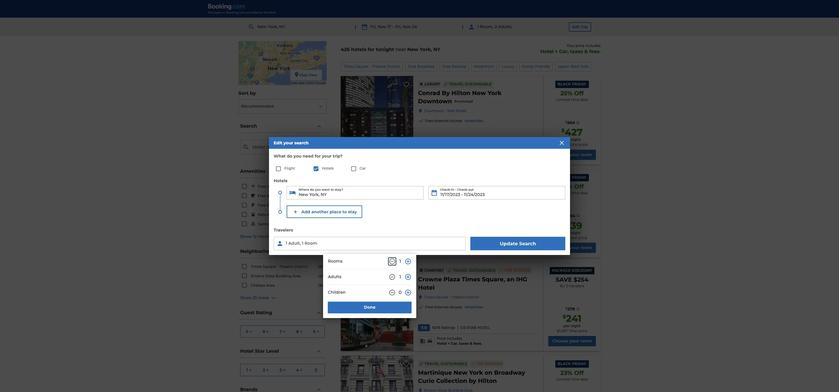 Task type: describe. For each thing, give the bounding box(es) containing it.
price
[[437, 337, 446, 341]]

times down crowne
[[424, 296, 435, 300]]

$ 427 per night $2,986 total price
[[557, 127, 588, 147]]

1 horizontal spatial parking
[[452, 64, 466, 69]]

2 vertical spatial travel sustainable
[[425, 362, 468, 367]]

1 horizontal spatial luxury
[[502, 64, 514, 69]]

save $254
[[556, 277, 589, 284]]

amenities inside dropdown button
[[240, 169, 265, 174]]

rating
[[256, 310, 272, 316]]

map view
[[300, 73, 317, 77]]

empire state building area
[[251, 274, 301, 279]]

1 vertical spatial booked
[[485, 362, 502, 367]]

building
[[276, 274, 292, 279]]

17
[[387, 24, 391, 29]]

free internet access amenities for 427
[[425, 119, 483, 123]]

564
[[567, 120, 575, 126]]

2 vertical spatial off
[[574, 370, 584, 377]]

hotel up hotel + car, taxes & fees.
[[477, 233, 490, 237]]

(201)
[[317, 213, 325, 217]]

hotel down 1380 ratings
[[437, 249, 447, 253]]

choose your room button for 241
[[548, 337, 596, 347]]

your left trip?
[[322, 154, 332, 159]]

your for 427
[[570, 152, 579, 158]]

$1,667
[[557, 236, 568, 240]]

- up empire state building area
[[277, 265, 278, 269]]

sustainable for 427
[[465, 82, 492, 86]]

increase adults image
[[405, 274, 412, 281]]

3.5- for 239
[[460, 233, 466, 237]]

times down 426
[[343, 64, 354, 69]]

times inside the crowne plaza times square, an ihg hotel
[[462, 277, 480, 284]]

1 +
[[246, 368, 252, 373]]

travel for 427
[[449, 82, 464, 86]]

per for 427
[[564, 138, 570, 142]]

downtown inside "residence inn by marriott new york downtown manhattan/world trade center area"
[[418, 191, 452, 198]]

off for 239
[[574, 183, 584, 190]]

0 vertical spatial york,
[[268, 24, 278, 29]]

marriott
[[473, 183, 498, 190]]

go to image #4 image for second go to image #1 from the top of the page
[[382, 346, 383, 348]]

guest
[[240, 310, 255, 316]]

star inside dropdown button
[[255, 349, 265, 355]]

1 right decrease rooms - disabled "image"
[[399, 259, 401, 265]]

taxes inside price includes hotel + car, taxes & fees.
[[459, 342, 469, 346]]

| for fri, nov 17 – fri, nov 24
[[355, 24, 356, 30]]

trip?
[[333, 154, 343, 159]]

8 + button
[[291, 326, 308, 338]]

hilton inside conrad by hilton new york downtown
[[452, 90, 470, 97]]

search
[[294, 141, 309, 146]]

price inside $ 241 per night $1,687 total price
[[578, 329, 587, 334]]

hotel inside the crowne plaza times square, an ihg hotel
[[418, 285, 435, 292]]

2 horizontal spatial 2
[[566, 284, 568, 289]]

choose your room for per
[[552, 246, 592, 251]]

more for amenities
[[258, 234, 269, 240]]

+ inside price includes hotel + car, taxes & fees.
[[448, 342, 450, 346]]

2 vertical spatial travel
[[425, 362, 440, 367]]

crowne
[[418, 277, 442, 284]]

search inside button
[[519, 241, 536, 247]]

1 right adult,
[[302, 241, 304, 247]]

1 horizontal spatial square
[[355, 64, 368, 69]]

31
[[253, 296, 257, 301]]

(402)
[[316, 185, 325, 189]]

23%
[[561, 370, 573, 377]]

1 horizontal spatial 2
[[495, 24, 497, 29]]

booking.com packages image
[[208, 4, 276, 14]]

1 horizontal spatial adults
[[498, 24, 512, 29]]

4 +
[[296, 368, 303, 373]]

photo carousel region for 23% off
[[341, 356, 413, 393]]

package
[[552, 269, 571, 273]]

total for 241
[[569, 329, 577, 334]]

downtown - wall street
[[424, 109, 467, 113]]

1 vertical spatial parking
[[267, 204, 281, 208]]

times up empire
[[251, 265, 262, 269]]

deal for $
[[580, 98, 588, 102]]

8 +
[[296, 329, 303, 335]]

8
[[296, 329, 299, 335]]

state
[[265, 274, 275, 279]]

free down 426 hotels for tonight near new york, ny
[[408, 64, 416, 69]]

side
[[581, 64, 589, 69]]

discount
[[572, 269, 592, 273]]

off for $
[[574, 90, 584, 97]]

swimming
[[258, 222, 278, 227]]

1 vertical spatial &
[[470, 249, 473, 253]]

ratings for 427
[[440, 139, 454, 144]]

+ for 8 +
[[300, 329, 303, 335]]

7 + button
[[274, 326, 291, 338]]

1 vertical spatial luxury
[[425, 82, 440, 86]]

conrad
[[418, 90, 440, 97]]

night inside 239 per night $1,667 total price
[[571, 231, 581, 235]]

for 2 travelers
[[560, 284, 584, 289]]

fees. inside price includes hotel + car, taxes & fees.
[[474, 342, 482, 346]]

friday for 239
[[572, 175, 586, 180]]

taxes inside your price includes hotel + car, taxes & fees.
[[570, 49, 583, 54]]

+ for hotel + car, taxes & fees.
[[448, 249, 450, 253]]

1 adult, 1 room
[[286, 241, 317, 247]]

york inside martinique new york on broadway curio collection by hilton
[[469, 370, 483, 377]]

sign in to save image for 427
[[404, 82, 409, 89]]

1 vertical spatial area
[[293, 274, 301, 279]]

crowne plaza times square, an ihg hotel element
[[418, 276, 539, 292]]

0 horizontal spatial top booked
[[476, 362, 502, 367]]

flight
[[284, 166, 295, 171]]

0 vertical spatial district
[[387, 64, 401, 69]]

by
[[442, 90, 450, 97]]

1 down show 12 more button
[[286, 241, 287, 247]]

$2,986
[[557, 143, 568, 147]]

search inside dropdown button
[[240, 123, 257, 129]]

- down 426 hotels for tonight near new york, ny
[[369, 64, 371, 69]]

residence inn by marriott new york downtown manhattan/world trade center area
[[418, 183, 529, 207]]

2 fri, from the left
[[395, 24, 402, 29]]

0 horizontal spatial hotels
[[274, 178, 288, 184]]

1 horizontal spatial free breakfast
[[408, 64, 435, 69]]

level
[[266, 349, 279, 355]]

0
[[399, 290, 402, 296]]

3 friday from the top
[[572, 362, 586, 367]]

$ 241 per night $1,687 total price
[[557, 314, 587, 334]]

(56)
[[318, 265, 325, 269]]

sort
[[238, 91, 249, 96]]

star for per
[[466, 233, 476, 237]]

upper west side
[[558, 64, 589, 69]]

internet for 241
[[434, 306, 449, 310]]

$ for 427
[[562, 128, 565, 134]]

7 +
[[279, 329, 286, 335]]

1 vertical spatial adults
[[328, 275, 341, 280]]

sustainable for 241
[[469, 269, 496, 273]]

per for 241
[[564, 324, 570, 329]]

0 vertical spatial by
[[250, 91, 256, 96]]

427
[[565, 127, 583, 138]]

2 vertical spatial area
[[266, 284, 275, 288]]

+ for 3 +
[[283, 368, 286, 373]]

1 horizontal spatial free parking
[[443, 64, 466, 69]]

done button
[[328, 302, 412, 314]]

edit trip button
[[569, 22, 591, 32]]

district for empire state building area
[[294, 265, 308, 269]]

free up 7.9
[[425, 306, 433, 310]]

1 horizontal spatial booked
[[514, 269, 531, 273]]

includes
[[586, 44, 601, 48]]

collection
[[436, 378, 467, 385]]

1 horizontal spatial times square - theatre district
[[343, 64, 401, 69]]

1 vertical spatial ratings
[[441, 233, 455, 237]]

hotels
[[351, 47, 366, 52]]

decrease rooms - disabled image
[[389, 258, 396, 265]]

1 inside 1 + button
[[246, 368, 248, 373]]

rooms
[[328, 259, 343, 264]]

1 vertical spatial downtown
[[424, 109, 444, 113]]

5676 ratings
[[432, 326, 455, 330]]

show 12 more button
[[240, 234, 325, 241]]

curio
[[418, 378, 435, 385]]

+ for 5 +
[[250, 329, 252, 335]]

7
[[279, 329, 282, 335]]

1 horizontal spatial top booked
[[505, 269, 531, 273]]

car, inside your price includes hotel + car, taxes & fees.
[[559, 49, 569, 54]]

black for $
[[558, 82, 571, 87]]

new right near
[[407, 47, 418, 52]]

1 horizontal spatial top
[[505, 269, 513, 273]]

5 +
[[246, 329, 252, 335]]

free down downtown - wall street
[[425, 119, 433, 123]]

increase rooms image
[[405, 258, 412, 265]]

limited time deal for $
[[556, 98, 588, 102]]

upper
[[558, 64, 569, 69]]

conrad by hilton new york downtown - promoted element
[[418, 89, 539, 105]]

allowed
[[267, 213, 282, 217]]

on
[[485, 370, 493, 377]]

amenities for 241
[[465, 306, 483, 310]]

limited for $
[[556, 98, 570, 102]]

your price includes hotel + car, taxes & fees.
[[540, 44, 601, 54]]

access for 241
[[450, 306, 462, 310]]

free down amenities dropdown button
[[258, 185, 266, 189]]

241
[[566, 314, 582, 325]]

1 horizontal spatial ny
[[433, 47, 440, 52]]

1 vertical spatial car,
[[451, 249, 458, 253]]

car
[[360, 166, 366, 171]]

free down free internet access
[[258, 194, 266, 199]]

$ for 278
[[566, 307, 567, 310]]

1 vertical spatial free parking
[[258, 204, 281, 208]]

9 + button
[[308, 326, 325, 338]]

by inside martinique new york on broadway curio collection by hilton
[[469, 378, 476, 385]]

your for 241
[[570, 339, 579, 344]]

1 vertical spatial internet
[[267, 185, 282, 189]]

new down booking.com packages image
[[257, 24, 267, 29]]

426 hotels for tonight near new york, ny
[[341, 47, 440, 52]]

go to image #2 image for second go to image #1 from the bottom
[[371, 252, 373, 254]]

1 vertical spatial for
[[315, 154, 321, 159]]

free internet access
[[258, 185, 296, 189]]

price inside 239 per night $1,667 total price
[[578, 236, 587, 240]]

1 vertical spatial taxes
[[459, 249, 469, 253]]

car, inside price includes hotel + car, taxes & fees.
[[451, 342, 458, 346]]

black for 239
[[558, 175, 571, 180]]

1105 ratings
[[432, 139, 454, 144]]

star for 427
[[462, 139, 472, 144]]

time for 239
[[571, 191, 579, 195]]

what
[[274, 154, 286, 159]]

1 horizontal spatial york,
[[420, 47, 432, 52]]

crowne plaza times square, an ihg hotel
[[418, 277, 527, 292]]

22%
[[560, 183, 573, 190]]

ihg
[[516, 277, 527, 284]]

travel sustainable for 241
[[453, 269, 496, 273]]

square for free internet access
[[436, 296, 448, 300]]

edit trip
[[572, 25, 588, 29]]

hotel star level button
[[239, 345, 326, 359]]

by inside "residence inn by marriott new york downtown manhattan/world trade center area"
[[463, 183, 471, 190]]

package discount
[[552, 269, 592, 273]]

$ for 241
[[563, 315, 566, 320]]

- down plaza
[[449, 296, 451, 300]]

hotel star level
[[240, 349, 279, 355]]

0 vertical spatial theatre
[[372, 64, 386, 69]]

travelers
[[274, 228, 293, 233]]

conrad by hilton new york downtown
[[418, 90, 502, 105]]

1 right decrease adults - disabled image
[[399, 275, 401, 280]]

free up the pets
[[258, 204, 266, 208]]

downtown inside conrad by hilton new york downtown
[[418, 98, 452, 105]]

choose your room for 427
[[552, 152, 592, 158]]

+ for 2 +
[[266, 368, 269, 373]]

0 vertical spatial for
[[368, 47, 375, 52]]

new inside conrad by hilton new york downtown
[[472, 90, 486, 97]]

update
[[500, 241, 518, 247]]

new inside martinique new york on broadway curio collection by hilton
[[454, 370, 468, 377]]

night for 427
[[571, 138, 581, 142]]

- left wall
[[445, 109, 446, 113]]

an
[[507, 277, 514, 284]]

go to image #4 image for second go to image #1 from the bottom
[[382, 252, 383, 254]]

residence inn by marriott new york downtown manhattan/world trade center area element
[[418, 183, 539, 207]]

time for $
[[571, 98, 579, 102]]

choose your room button for 427
[[548, 150, 596, 160]]



Task type: vqa. For each thing, say whether or not it's contained in the screenshot.
(201)
yes



Task type: locate. For each thing, give the bounding box(es) containing it.
0 vertical spatial 3.5-star hotel
[[460, 233, 490, 237]]

2 vertical spatial taxes
[[459, 342, 469, 346]]

12
[[253, 234, 257, 240]]

3.5-star hotel
[[460, 233, 490, 237], [460, 326, 490, 330]]

3 deal from the top
[[580, 378, 588, 382]]

1 room from the top
[[580, 152, 592, 158]]

room for 427
[[580, 152, 592, 158]]

0 vertical spatial top
[[505, 269, 513, 273]]

3 black friday from the top
[[558, 362, 586, 367]]

show inside show 12 more button
[[240, 234, 252, 240]]

4 + button
[[291, 365, 308, 377]]

travel
[[449, 82, 464, 86], [453, 269, 468, 273], [425, 362, 440, 367]]

1 vertical spatial total
[[569, 236, 577, 240]]

york inside conrad by hilton new york downtown
[[488, 90, 502, 97]]

internet down downtown - wall street
[[434, 119, 449, 123]]

1 choose your room button from the top
[[548, 150, 596, 160]]

+ inside your price includes hotel + car, taxes & fees.
[[555, 49, 558, 54]]

car, down includes
[[451, 342, 458, 346]]

1 horizontal spatial edit
[[572, 25, 580, 29]]

2 friday from the top
[[572, 175, 586, 180]]

times square - theatre district for empire state building area
[[251, 265, 308, 269]]

street
[[456, 109, 467, 113]]

5 for 5 +
[[246, 329, 248, 335]]

2 go to image #3 image from the top
[[376, 346, 378, 348]]

3 black from the top
[[558, 362, 571, 367]]

2 sign in to save image from the top
[[404, 268, 409, 276]]

wall
[[447, 109, 455, 113]]

amenities for 427
[[465, 119, 483, 123]]

sustainable up collection
[[441, 362, 468, 367]]

amenities down street
[[465, 119, 483, 123]]

off right 22%
[[574, 183, 584, 190]]

0 horizontal spatial district
[[294, 265, 308, 269]]

0 horizontal spatial free breakfast
[[258, 194, 285, 199]]

2 go to image #1 image from the top
[[365, 345, 368, 348]]

1 go to image #3 image from the top
[[376, 252, 378, 254]]

1 limited time deal from the top
[[556, 98, 588, 102]]

0 vertical spatial sustainable
[[465, 82, 492, 86]]

2 show from the top
[[240, 296, 252, 301]]

1 deal from the top
[[580, 98, 588, 102]]

1 show from the top
[[240, 234, 252, 240]]

off right 25%
[[574, 90, 584, 97]]

2 deal from the top
[[580, 191, 588, 195]]

limited for 239
[[556, 191, 570, 195]]

choose your room
[[552, 152, 592, 158], [552, 246, 592, 251], [552, 339, 592, 344]]

show 31 more
[[240, 296, 269, 301]]

star
[[462, 139, 472, 144], [466, 233, 476, 237], [467, 326, 476, 330], [255, 349, 265, 355]]

1 horizontal spatial hotels
[[322, 166, 334, 171]]

+ for 9 +
[[317, 329, 319, 335]]

2 black from the top
[[558, 175, 571, 180]]

0 vertical spatial time
[[571, 98, 579, 102]]

choose your room button down $1,687
[[548, 337, 596, 347]]

times square - theatre district down tonight in the left of the page
[[343, 64, 401, 69]]

5 for 5
[[315, 368, 317, 373]]

family friendly
[[522, 64, 550, 69]]

1 horizontal spatial breakfast
[[417, 64, 435, 69]]

theatre for empire state building area
[[279, 265, 293, 269]]

hotel down crowne
[[418, 285, 435, 292]]

night down 278
[[571, 324, 581, 329]]

free breakfast
[[408, 64, 435, 69], [258, 194, 285, 199]]

1 vertical spatial 3.5-
[[460, 326, 467, 330]]

more
[[258, 234, 269, 240], [258, 296, 269, 301]]

1 go to image #2 image from the top
[[371, 252, 373, 254]]

3 limited from the top
[[556, 378, 570, 382]]

2 vertical spatial room
[[580, 339, 592, 344]]

hilton down on
[[478, 378, 497, 385]]

near
[[395, 47, 406, 52]]

1380
[[432, 233, 440, 237]]

york down waterfront
[[488, 90, 502, 97]]

0 vertical spatial times square - theatre district
[[343, 64, 401, 69]]

|
[[355, 24, 356, 30], [462, 24, 463, 30]]

4
[[296, 368, 299, 373]]

go to image #3 image for go to image #4 corresponding to second go to image #1 from the bottom
[[376, 252, 378, 254]]

deal down 22% off
[[580, 191, 588, 195]]

3 photo carousel region from the top
[[341, 263, 413, 352]]

times square - theatre district for free internet access
[[424, 296, 479, 300]]

taxes
[[570, 49, 583, 54], [459, 249, 469, 253], [459, 342, 469, 346]]

black friday up 22% off
[[558, 175, 586, 180]]

239
[[565, 220, 582, 232]]

price inside your price includes hotel + car, taxes & fees.
[[576, 44, 585, 48]]

1 free internet access amenities from the top
[[425, 119, 483, 123]]

per up '$1,667'
[[564, 231, 570, 235]]

1 photo carousel region from the top
[[341, 76, 413, 165]]

5-
[[459, 139, 462, 144]]

0 vertical spatial limited
[[556, 98, 570, 102]]

3.5-star hotel for 239
[[460, 233, 490, 237]]

trade
[[510, 191, 528, 198]]

2 limited from the top
[[556, 191, 570, 195]]

night inside $ 427 per night $2,986 total price
[[571, 138, 581, 142]]

time down 22% off
[[571, 191, 579, 195]]

total inside 239 per night $1,667 total price
[[569, 236, 577, 240]]

free internet access amenities down wall
[[425, 119, 483, 123]]

choose your room button for per
[[548, 243, 596, 254]]

2 photo carousel region from the top
[[341, 170, 413, 258]]

free up 'by' at the top right
[[443, 64, 451, 69]]

area down state
[[266, 284, 275, 288]]

breakfast down free internet access
[[267, 194, 285, 199]]

go to image #3 image
[[376, 252, 378, 254], [376, 346, 378, 348]]

fees.
[[589, 49, 601, 54], [474, 249, 482, 253], [474, 342, 482, 346]]

black friday for 239
[[558, 175, 586, 180]]

1 time from the top
[[571, 98, 579, 102]]

1 vertical spatial deal
[[580, 191, 588, 195]]

downtown down residence
[[418, 191, 452, 198]]

0 vertical spatial limited time deal
[[556, 98, 588, 102]]

0 horizontal spatial edit
[[274, 141, 282, 146]]

hotel up friendly
[[540, 49, 554, 54]]

district down 426 hotels for tonight near new york, ny
[[387, 64, 401, 69]]

Hotel name, brand, or keyword text field
[[240, 140, 308, 155]]

square for empire state building area
[[263, 265, 276, 269]]

free
[[408, 64, 416, 69], [443, 64, 451, 69], [425, 119, 433, 123], [258, 185, 266, 189], [258, 194, 266, 199], [258, 204, 266, 208], [425, 306, 433, 310]]

time down 23% off
[[571, 378, 579, 382]]

+ for 7 +
[[283, 329, 286, 335]]

your
[[567, 44, 575, 48]]

do
[[287, 154, 292, 159]]

3.5-star hotel for $
[[460, 326, 490, 330]]

23% off
[[561, 370, 584, 377]]

neighborhoods
[[240, 249, 278, 255]]

chelsea area
[[251, 284, 275, 288]]

total right $1,687
[[569, 329, 577, 334]]

0 vertical spatial free internet access amenities
[[425, 119, 483, 123]]

go to image #3 image for go to image #4 related to second go to image #1 from the top of the page
[[376, 346, 378, 348]]

304
[[567, 214, 575, 219]]

night inside $ 241 per night $1,687 total price
[[571, 324, 581, 329]]

0 vertical spatial travel sustainable
[[449, 82, 492, 86]]

0 vertical spatial internet
[[434, 119, 449, 123]]

choose your room down $1,687
[[552, 339, 592, 344]]

1 vertical spatial black
[[558, 175, 571, 180]]

hotel up price includes hotel + car, taxes & fees.
[[477, 326, 490, 330]]

price down 239
[[578, 236, 587, 240]]

1 vertical spatial choose
[[552, 246, 568, 251]]

1 (42) from the top
[[318, 203, 325, 208]]

+ inside button
[[300, 329, 303, 335]]

3 +
[[280, 368, 286, 373]]

guest rating button
[[239, 307, 326, 320]]

go to image #2 image
[[371, 252, 373, 254], [371, 346, 373, 348]]

need
[[303, 154, 314, 159]]

go to image #5 image
[[387, 252, 389, 254], [387, 346, 389, 348]]

2 vertical spatial night
[[571, 324, 581, 329]]

2 room from the top
[[580, 246, 592, 251]]

1 vertical spatial breakfast
[[267, 194, 285, 199]]

save
[[556, 277, 572, 284]]

free parking up pets allowed
[[258, 204, 281, 208]]

increase children image
[[405, 290, 412, 297]]

–
[[392, 24, 394, 29]]

go to image #4 image
[[382, 252, 383, 254], [382, 346, 383, 348]]

3 choose your room button from the top
[[548, 337, 596, 347]]

0 vertical spatial 3.5-
[[460, 233, 466, 237]]

1 choose from the top
[[552, 152, 568, 158]]

0 vertical spatial off
[[574, 90, 584, 97]]

west
[[570, 64, 580, 69]]

choose down '$1,667'
[[552, 246, 568, 251]]

photo carousel region for limited time deal
[[341, 76, 413, 165]]

9 +
[[313, 329, 319, 335]]

access down amenities dropdown button
[[283, 185, 296, 189]]

deal down "25% off"
[[580, 98, 588, 102]]

2 (42) from the top
[[318, 274, 325, 279]]

1 vertical spatial top booked
[[476, 362, 502, 367]]

2 vertical spatial ratings
[[442, 326, 455, 330]]

1 nov from the left
[[378, 24, 386, 29]]

3.5- for $
[[460, 326, 467, 330]]

2 vertical spatial 2
[[263, 368, 265, 373]]

1 limited from the top
[[556, 98, 570, 102]]

new inside "residence inn by marriott new york downtown manhattan/world trade center area"
[[499, 183, 513, 190]]

1 vertical spatial black friday
[[558, 175, 586, 180]]

go to image #5 image for go to image #4 corresponding to second go to image #1 from the bottom
[[387, 252, 389, 254]]

$ 278
[[566, 307, 575, 312]]

total inside $ 241 per night $1,687 total price
[[569, 329, 577, 334]]

$ inside $ 427 per night $2,986 total price
[[562, 128, 565, 134]]

2 go to image #4 image from the top
[[382, 346, 383, 348]]

what do you need for your trip?
[[274, 154, 343, 159]]

choose down $2,986 on the top right
[[552, 152, 568, 158]]

free breakfast down free internet access
[[258, 194, 285, 199]]

area inside "residence inn by marriott new york downtown manhattan/world trade center area"
[[440, 200, 455, 207]]

3 choose your room from the top
[[552, 339, 592, 344]]

downtown down "conrad"
[[418, 98, 452, 105]]

1 more from the top
[[258, 234, 269, 240]]

top up martinique new york on broadway curio collection by hilton element
[[476, 362, 484, 367]]

1 vertical spatial travel
[[453, 269, 468, 273]]

3 per from the top
[[564, 324, 570, 329]]

0 horizontal spatial search
[[240, 123, 257, 129]]

+ for 6 +
[[266, 329, 269, 335]]

3 time from the top
[[571, 378, 579, 382]]

2 | from the left
[[462, 24, 463, 30]]

your for per
[[570, 246, 579, 251]]

star for 241
[[467, 326, 476, 330]]

1 left room,
[[477, 24, 479, 29]]

booked up on
[[485, 362, 502, 367]]

1 horizontal spatial for
[[368, 47, 375, 52]]

total inside $ 427 per night $2,986 total price
[[569, 143, 578, 147]]

3 limited time deal from the top
[[556, 378, 588, 382]]

ratings right 5676
[[442, 326, 455, 330]]

travel sustainable up conrad by hilton new york downtown - promoted 'element'
[[449, 82, 492, 86]]

0 vertical spatial amenities
[[465, 119, 483, 123]]

1 vertical spatial go to image #4 image
[[382, 346, 383, 348]]

0 vertical spatial go to image #4 image
[[382, 252, 383, 254]]

(34)
[[318, 284, 325, 288]]

1 choose your room from the top
[[552, 152, 592, 158]]

black up 22%
[[558, 175, 571, 180]]

edit for edit trip
[[572, 25, 580, 29]]

1 vertical spatial night
[[571, 231, 581, 235]]

choose your room button down $2,986 on the top right
[[548, 150, 596, 160]]

trip
[[581, 25, 588, 29]]

2 down save at bottom
[[566, 284, 568, 289]]

1 horizontal spatial search
[[519, 241, 536, 247]]

amenities
[[465, 119, 483, 123], [240, 169, 265, 174], [465, 306, 483, 310]]

0 horizontal spatial for
[[315, 154, 321, 159]]

2 vertical spatial time
[[571, 378, 579, 382]]

$ inside $ 564
[[566, 121, 567, 123]]

1 vertical spatial ny
[[433, 47, 440, 52]]

24
[[412, 24, 417, 29]]

0 horizontal spatial adults
[[328, 275, 341, 280]]

25% off
[[561, 90, 584, 97]]

per inside $ 427 per night $2,986 total price
[[564, 138, 570, 142]]

0 vertical spatial travel
[[449, 82, 464, 86]]

| up hotels on the top
[[355, 24, 356, 30]]

your
[[284, 141, 293, 146], [570, 152, 579, 158], [322, 154, 332, 159], [570, 246, 579, 251], [570, 339, 579, 344]]

1 vertical spatial 3.5-star hotel
[[460, 326, 490, 330]]

downtown
[[418, 98, 452, 105], [424, 109, 444, 113], [418, 191, 452, 198]]

choose your room down '$1,667'
[[552, 246, 592, 251]]

1 vertical spatial fees.
[[474, 249, 482, 253]]

1 horizontal spatial hilton
[[478, 378, 497, 385]]

0 vertical spatial parking
[[452, 64, 466, 69]]

3 room from the top
[[580, 339, 592, 344]]

price inside $ 427 per night $2,986 total price
[[579, 143, 588, 147]]

1 vertical spatial go to image #5 image
[[387, 346, 389, 348]]

go to image #5 image for go to image #4 related to second go to image #1 from the top of the page
[[387, 346, 389, 348]]

top booked up on
[[476, 362, 502, 367]]

travel up plaza
[[453, 269, 468, 273]]

car, down your
[[559, 49, 569, 54]]

| for 1 room, 2 adults
[[462, 24, 463, 30]]

0 vertical spatial hotels
[[322, 166, 334, 171]]

edit inside button
[[572, 25, 580, 29]]

1 vertical spatial theatre
[[279, 265, 293, 269]]

$ for 564
[[566, 121, 567, 123]]

sign in to save image
[[404, 82, 409, 89], [404, 268, 409, 276]]

1 go to image #5 image from the top
[[387, 252, 389, 254]]

room,
[[480, 24, 494, 29]]

3.5- up hotel + car, taxes & fees.
[[460, 233, 466, 237]]

& inside price includes hotel + car, taxes & fees.
[[470, 342, 473, 346]]

access for 427
[[450, 119, 462, 123]]

choose for 241
[[552, 339, 568, 344]]

fri, left 17
[[370, 24, 377, 29]]

photo carousel region for for 2 travelers
[[341, 263, 413, 352]]

district for free internet access
[[466, 296, 479, 300]]

2 choose your room from the top
[[552, 246, 592, 251]]

hotel inside dropdown button
[[240, 349, 253, 355]]

more right 31
[[258, 296, 269, 301]]

(63)
[[318, 194, 325, 198]]

black up 25%
[[558, 82, 571, 87]]

0 vertical spatial ratings
[[440, 139, 454, 144]]

1 left 2 +
[[246, 368, 248, 373]]

5 inside button
[[246, 329, 248, 335]]

friday for $
[[572, 82, 586, 87]]

2 limited time deal from the top
[[556, 191, 588, 195]]

show inside show 31 more button
[[240, 296, 252, 301]]

more right 12
[[258, 234, 269, 240]]

3 night from the top
[[571, 324, 581, 329]]

1 friday from the top
[[572, 82, 586, 87]]

0 vertical spatial search
[[240, 123, 257, 129]]

choose your room for 241
[[552, 339, 592, 344]]

3.5-star hotel up hotel + car, taxes & fees.
[[460, 233, 490, 237]]

0 vertical spatial &
[[585, 49, 588, 54]]

2 vertical spatial sustainable
[[441, 362, 468, 367]]

0 vertical spatial adults
[[498, 24, 512, 29]]

2 vertical spatial york
[[469, 370, 483, 377]]

1 vertical spatial york
[[515, 183, 529, 190]]

ratings right 1105
[[440, 139, 454, 144]]

2 black friday from the top
[[558, 175, 586, 180]]

free breakfast up "conrad"
[[408, 64, 435, 69]]

0 vertical spatial breakfast
[[417, 64, 435, 69]]

sign in to save image for 241
[[404, 268, 409, 276]]

0 vertical spatial go to image #3 image
[[376, 252, 378, 254]]

2 vertical spatial per
[[564, 324, 570, 329]]

center
[[418, 200, 439, 207]]

more for neighborhoods
[[258, 296, 269, 301]]

travel sustainable up martinique
[[425, 362, 468, 367]]

2 night from the top
[[571, 231, 581, 235]]

square up state
[[263, 265, 276, 269]]

2 nov from the left
[[403, 24, 411, 29]]

7.9
[[421, 326, 427, 331]]

9
[[313, 329, 316, 335]]

2 free internet access amenities from the top
[[425, 306, 483, 310]]

fri, nov 17 – fri, nov 24
[[370, 24, 417, 29]]

2 vertical spatial &
[[470, 342, 473, 346]]

show for neighborhoods
[[240, 296, 252, 301]]

2 go to image #5 image from the top
[[387, 346, 389, 348]]

1 vertical spatial friday
[[572, 175, 586, 180]]

decrease adults - disabled image
[[389, 274, 396, 281]]

2 vertical spatial by
[[469, 378, 476, 385]]

1 black from the top
[[558, 82, 571, 87]]

photo carousel region
[[341, 76, 413, 165], [341, 170, 413, 258], [341, 263, 413, 352], [341, 356, 413, 393]]

adult,
[[288, 241, 301, 247]]

0 horizontal spatial hilton
[[452, 90, 470, 97]]

2 +
[[263, 368, 269, 373]]

0 vertical spatial luxury
[[502, 64, 514, 69]]

(42)
[[318, 203, 325, 208], [318, 274, 325, 279]]

$ left 241
[[563, 315, 566, 320]]

room
[[305, 241, 317, 247]]

fees. inside your price includes hotel + car, taxes & fees.
[[589, 49, 601, 54]]

2 go to image #2 image from the top
[[371, 346, 373, 348]]

2 choose your room button from the top
[[548, 243, 596, 254]]

your left search
[[284, 141, 293, 146]]

hilton inside martinique new york on broadway curio collection by hilton
[[478, 378, 497, 385]]

you
[[294, 154, 302, 159]]

free internet access amenities for 241
[[425, 306, 483, 310]]

per inside 239 per night $1,667 total price
[[564, 231, 570, 235]]

top booked up ihg in the bottom right of the page
[[505, 269, 531, 273]]

1 | from the left
[[355, 24, 356, 30]]

york inside "residence inn by marriott new york downtown manhattan/world trade center area"
[[515, 183, 529, 190]]

1 fri, from the left
[[370, 24, 377, 29]]

night for 241
[[571, 324, 581, 329]]

price
[[576, 44, 585, 48], [579, 143, 588, 147], [578, 236, 587, 240], [578, 329, 587, 334]]

area
[[440, 200, 455, 207], [293, 274, 301, 279], [266, 284, 275, 288]]

per inside $ 241 per night $1,687 total price
[[564, 324, 570, 329]]

your down $ 241 per night $1,687 total price
[[570, 339, 579, 344]]

deal down 23% off
[[580, 378, 588, 382]]

0 horizontal spatial top
[[476, 362, 484, 367]]

8.5
[[421, 233, 427, 238]]

1 vertical spatial 5
[[315, 368, 317, 373]]

theatre for free internet access
[[452, 296, 465, 300]]

new york, ny
[[257, 24, 285, 29]]

ratings for 241
[[442, 326, 455, 330]]

breakfast up "conrad"
[[417, 64, 435, 69]]

times right plaza
[[462, 277, 480, 284]]

2 vertical spatial downtown
[[418, 191, 452, 198]]

top up an
[[505, 269, 513, 273]]

times square - theatre district down plaza
[[424, 296, 479, 300]]

0 vertical spatial black friday
[[558, 82, 586, 87]]

hotels up free internet access
[[274, 178, 288, 184]]

travel sustainable up the crowne plaza times square, an ihg hotel on the bottom
[[453, 269, 496, 273]]

price down 241
[[578, 329, 587, 334]]

choose for 427
[[552, 152, 568, 158]]

fri, right "–"
[[395, 24, 402, 29]]

parking left waterfront
[[452, 64, 466, 69]]

travel up martinique
[[425, 362, 440, 367]]

times square - theatre district up empire state building area
[[251, 265, 308, 269]]

2 more from the top
[[258, 296, 269, 301]]

theatre down plaza
[[452, 296, 465, 300]]

new down waterfront
[[472, 90, 486, 97]]

4 photo carousel region from the top
[[341, 356, 413, 393]]

9.1
[[421, 139, 427, 144]]

1 horizontal spatial 5
[[315, 368, 317, 373]]

0 vertical spatial room
[[580, 152, 592, 158]]

room for 241
[[580, 339, 592, 344]]

2 inside button
[[263, 368, 265, 373]]

tonight
[[376, 47, 394, 52]]

off right 23%
[[574, 370, 584, 377]]

booked up ihg in the bottom right of the page
[[514, 269, 531, 273]]

york up trade
[[515, 183, 529, 190]]

2 horizontal spatial for
[[560, 284, 565, 289]]

3.5-star hotel up price includes hotel + car, taxes & fees.
[[460, 326, 490, 330]]

york
[[488, 90, 502, 97], [515, 183, 529, 190], [469, 370, 483, 377]]

sort by
[[238, 91, 256, 96]]

limited time deal for 239
[[556, 191, 588, 195]]

&
[[585, 49, 588, 54], [470, 249, 473, 253], [470, 342, 473, 346]]

3 choose from the top
[[552, 339, 568, 344]]

1 go to image #1 image from the top
[[365, 252, 368, 254]]

room for per
[[580, 246, 592, 251]]

times
[[343, 64, 354, 69], [251, 265, 262, 269], [462, 277, 480, 284], [424, 296, 435, 300]]

1 sign in to save image from the top
[[404, 82, 409, 89]]

go to image #2 image for second go to image #1 from the top of the page
[[371, 346, 373, 348]]

limited down 23%
[[556, 378, 570, 382]]

1 per from the top
[[564, 138, 570, 142]]

martinique
[[418, 370, 452, 377]]

0 vertical spatial go to image #2 image
[[371, 252, 373, 254]]

free internet access amenities up 5676 ratings
[[425, 306, 483, 310]]

1 vertical spatial hilton
[[478, 378, 497, 385]]

0 horizontal spatial breakfast
[[267, 194, 285, 199]]

travel sustainable for 427
[[449, 82, 492, 86]]

$ inside $ 241 per night $1,687 total price
[[563, 315, 566, 320]]

2 vertical spatial deal
[[580, 378, 588, 382]]

hotel right 5-
[[473, 139, 486, 144]]

278
[[567, 307, 575, 312]]

district down the crowne plaza times square, an ihg hotel on the bottom
[[466, 296, 479, 300]]

0 vertical spatial total
[[569, 143, 578, 147]]

room down $ 241 per night $1,687 total price
[[580, 339, 592, 344]]

0 vertical spatial york
[[488, 90, 502, 97]]

2 vertical spatial internet
[[434, 306, 449, 310]]

1 vertical spatial sustainable
[[469, 269, 496, 273]]

2 vertical spatial amenities
[[465, 306, 483, 310]]

0 horizontal spatial ny
[[279, 24, 285, 29]]

2 choose from the top
[[552, 246, 568, 251]]

total for 427
[[569, 143, 578, 147]]

per up $2,986 on the top right
[[564, 138, 570, 142]]

& inside your price includes hotel + car, taxes & fees.
[[585, 49, 588, 54]]

choose for per
[[552, 246, 568, 251]]

show for amenities
[[240, 234, 252, 240]]

edit for edit your search
[[274, 141, 282, 146]]

limited down 22%
[[556, 191, 570, 195]]

internet up 5676 ratings
[[434, 306, 449, 310]]

+ for 4 +
[[300, 368, 303, 373]]

neighborhoods button
[[239, 246, 326, 259]]

decrease children - disabled image
[[389, 290, 396, 297]]

access
[[450, 119, 462, 123], [283, 185, 296, 189], [450, 306, 462, 310]]

1 vertical spatial square
[[263, 265, 276, 269]]

2 per from the top
[[564, 231, 570, 235]]

travel for 241
[[453, 269, 468, 273]]

go to image #1 image
[[365, 252, 368, 254], [365, 345, 368, 348]]

york left on
[[469, 370, 483, 377]]

1 horizontal spatial fri,
[[395, 24, 402, 29]]

2 + button
[[257, 365, 274, 377]]

1 black friday from the top
[[558, 82, 586, 87]]

0 vertical spatial night
[[571, 138, 581, 142]]

broadway
[[494, 370, 525, 377]]

adults
[[498, 24, 512, 29], [328, 275, 341, 280]]

edit left trip
[[572, 25, 580, 29]]

+ for 1 +
[[249, 368, 252, 373]]

by right the sort
[[250, 91, 256, 96]]

hotel inside your price includes hotel + car, taxes & fees.
[[540, 49, 554, 54]]

amenities up free internet access
[[240, 169, 265, 174]]

1 vertical spatial sign in to save image
[[404, 268, 409, 276]]

6
[[263, 329, 265, 335]]

martinique new york on broadway curio collection by hilton element
[[418, 369, 539, 385]]

5 inside button
[[315, 368, 317, 373]]

hotel inside price includes hotel + car, taxes & fees.
[[437, 342, 447, 346]]

internet for 427
[[434, 119, 449, 123]]

1 night from the top
[[571, 138, 581, 142]]

2 time from the top
[[571, 191, 579, 195]]

0 vertical spatial go to image #1 image
[[365, 252, 368, 254]]

1 go to image #4 image from the top
[[382, 252, 383, 254]]

black friday for $
[[558, 82, 586, 87]]

martinique new york on broadway curio collection by hilton
[[418, 370, 525, 385]]

1 + button
[[241, 365, 257, 377]]

$ inside $ 278
[[566, 307, 567, 310]]

times square - theatre district
[[343, 64, 401, 69], [251, 265, 308, 269], [424, 296, 479, 300]]

1 horizontal spatial |
[[462, 24, 463, 30]]

0 vertical spatial 2
[[495, 24, 497, 29]]

children
[[328, 290, 346, 296]]

off
[[574, 90, 584, 97], [574, 183, 584, 190], [574, 370, 584, 377]]

1 vertical spatial access
[[283, 185, 296, 189]]

breakfast
[[417, 64, 435, 69], [267, 194, 285, 199]]

sign in to save image
[[404, 362, 409, 369]]



